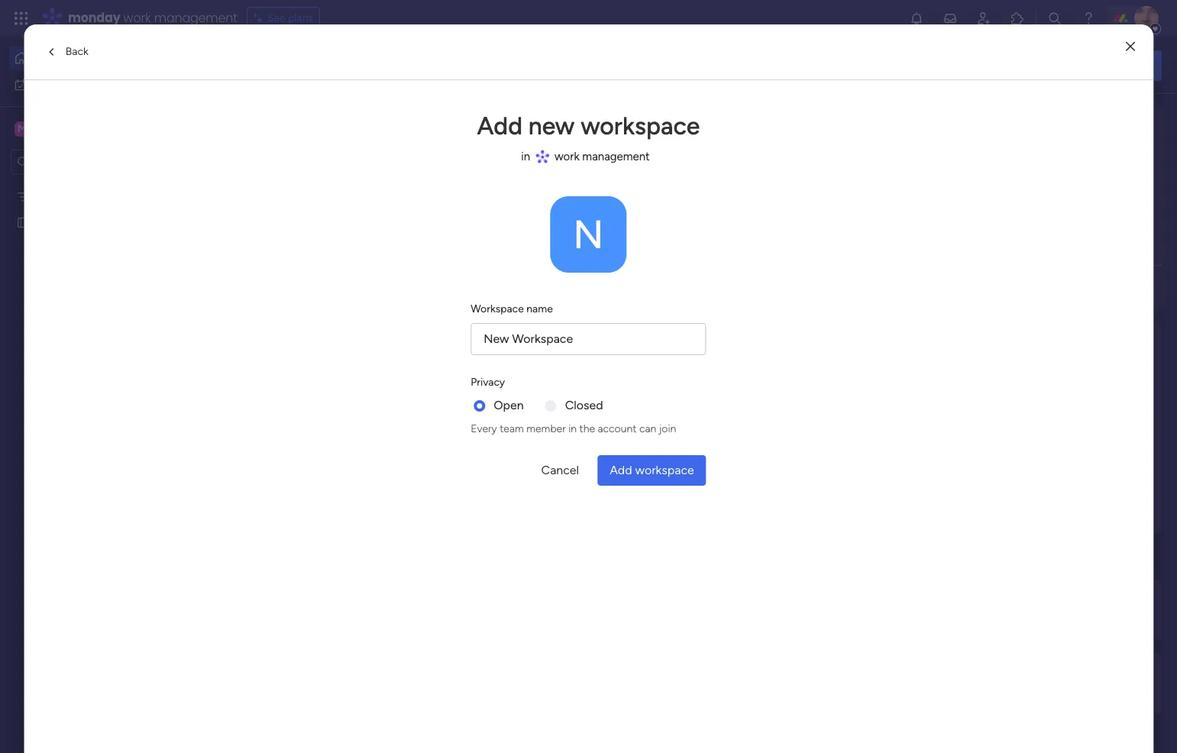 Task type: vqa. For each thing, say whether or not it's contained in the screenshot.
Upload on the left top
no



Task type: locate. For each thing, give the bounding box(es) containing it.
n dialog
[[24, 24, 1154, 754]]

1 vertical spatial add
[[610, 463, 633, 478]]

1 horizontal spatial workspace image
[[551, 196, 627, 273]]

in inside privacy element
[[569, 423, 577, 436]]

2 horizontal spatial work
[[555, 150, 580, 163]]

add left new
[[477, 112, 523, 141]]

work right monday
[[123, 9, 151, 27]]

1 vertical spatial in
[[569, 423, 577, 436]]

1 vertical spatial workspace image
[[551, 196, 627, 273]]

work down new
[[555, 150, 580, 163]]

Workspace name field
[[471, 323, 707, 355]]

inbox
[[413, 65, 444, 80]]

1 horizontal spatial work
[[123, 9, 151, 27]]

my work
[[34, 78, 74, 91]]

0 horizontal spatial in
[[521, 150, 530, 163]]

work
[[123, 9, 151, 27], [51, 78, 74, 91], [555, 150, 580, 163]]

1 vertical spatial work
[[51, 78, 74, 91]]

0 horizontal spatial management
[[154, 9, 237, 27]]

workspace image containing n
[[551, 196, 627, 273]]

workspace image
[[15, 120, 30, 137], [551, 196, 627, 273]]

quickly access your recent boards, inbox and workspaces
[[218, 65, 535, 80]]

workspace for main workspace
[[65, 121, 125, 136]]

management down add new workspace heading
[[583, 150, 650, 163]]

join
[[659, 423, 677, 436]]

add down "account"
[[610, 463, 633, 478]]

in down new
[[521, 150, 530, 163]]

heading containing in
[[471, 144, 707, 169]]

option
[[0, 183, 195, 186]]

workspace selection element
[[15, 120, 128, 139]]

0 vertical spatial add
[[477, 112, 523, 141]]

back button
[[36, 40, 97, 64]]

closed
[[565, 398, 603, 413]]

new
[[529, 112, 575, 141]]

boards,
[[369, 65, 410, 80]]

1 horizontal spatial add
[[610, 463, 633, 478]]

open
[[494, 398, 524, 413]]

workspace up work management
[[581, 112, 700, 141]]

james peterson image
[[1135, 6, 1159, 31]]

0 horizontal spatial add
[[477, 112, 523, 141]]

1 horizontal spatial management
[[583, 150, 650, 163]]

management up 'quickly'
[[154, 9, 237, 27]]

add for add new workspace
[[477, 112, 523, 141]]

workspace name heading
[[471, 301, 553, 317]]

monday
[[68, 9, 120, 27]]

see plans button
[[247, 7, 320, 30]]

privacy element
[[471, 397, 707, 437]]

heading
[[471, 144, 707, 169]]

close image
[[1127, 41, 1136, 53]]

0 horizontal spatial workspace image
[[15, 120, 30, 137]]

see
[[267, 11, 286, 24]]

workspace up search in workspace field
[[65, 121, 125, 136]]

1 vertical spatial management
[[583, 150, 650, 163]]

public board image
[[16, 215, 31, 230]]

workspace inside 'element'
[[65, 121, 125, 136]]

list box
[[0, 180, 195, 442]]

add inside add workspace button
[[610, 463, 633, 478]]

0 horizontal spatial work
[[51, 78, 74, 91]]

add inside add new workspace heading
[[477, 112, 523, 141]]

add
[[477, 112, 523, 141], [610, 463, 633, 478]]

workspace
[[581, 112, 700, 141], [65, 121, 125, 136], [635, 463, 695, 478]]

0 vertical spatial in
[[521, 150, 530, 163]]

the
[[580, 423, 595, 436]]

0 vertical spatial workspace image
[[15, 120, 30, 137]]

workspace inside button
[[635, 463, 695, 478]]

and
[[446, 65, 467, 80]]

select product image
[[14, 11, 29, 26]]

work right my
[[51, 78, 74, 91]]

0 vertical spatial work
[[123, 9, 151, 27]]

work inside button
[[51, 78, 74, 91]]

workspace image inside 'element'
[[15, 120, 30, 137]]

workspaces
[[470, 65, 535, 80]]

2 vertical spatial work
[[555, 150, 580, 163]]

templates image image
[[947, 330, 1149, 435]]

management
[[154, 9, 237, 27], [583, 150, 650, 163]]

workspace down join
[[635, 463, 695, 478]]

work for monday
[[123, 9, 151, 27]]

1 horizontal spatial in
[[569, 423, 577, 436]]

workspace for add workspace
[[635, 463, 695, 478]]

in left the
[[569, 423, 577, 436]]

in
[[521, 150, 530, 163], [569, 423, 577, 436]]

invite members image
[[977, 11, 992, 26]]

your
[[303, 65, 328, 80]]

team
[[500, 423, 524, 436]]

home
[[35, 51, 64, 64]]

can
[[640, 423, 657, 436]]

heading inside n dialog
[[471, 144, 707, 169]]

m
[[18, 122, 27, 135]]

add workspace
[[610, 463, 695, 478]]

workspace image containing m
[[15, 120, 30, 137]]

member
[[527, 423, 566, 436]]



Task type: describe. For each thing, give the bounding box(es) containing it.
back
[[66, 45, 89, 58]]

privacy heading
[[471, 374, 505, 391]]

work inside n dialog
[[555, 150, 580, 163]]

privacy
[[471, 376, 505, 389]]

every
[[471, 423, 497, 436]]

quickly
[[218, 65, 259, 80]]

help image
[[1081, 11, 1097, 26]]

workspace inside heading
[[581, 112, 700, 141]]

getting started element
[[933, 580, 1162, 641]]

account
[[598, 423, 637, 436]]

apps image
[[1010, 11, 1026, 26]]

my work button
[[9, 72, 164, 97]]

home button
[[9, 46, 164, 70]]

recent
[[331, 65, 366, 80]]

my
[[34, 78, 48, 91]]

access
[[262, 65, 300, 80]]

management inside n dialog
[[583, 150, 650, 163]]

quick
[[1077, 58, 1109, 72]]

search everything image
[[1048, 11, 1063, 26]]

inbox image
[[943, 11, 958, 26]]

main
[[35, 121, 62, 136]]

n button
[[551, 196, 627, 273]]

workspace name
[[471, 303, 553, 316]]

quick search button
[[1052, 50, 1162, 81]]

dapulse x slim image
[[1140, 111, 1158, 129]]

add workspace button
[[598, 455, 707, 486]]

open button
[[494, 397, 524, 415]]

main workspace
[[35, 121, 125, 136]]

0 vertical spatial management
[[154, 9, 237, 27]]

search
[[1112, 58, 1150, 72]]

help center element
[[933, 653, 1162, 714]]

see plans
[[267, 11, 313, 24]]

n
[[573, 211, 604, 258]]

work management
[[555, 150, 650, 163]]

workspace image inside n dialog
[[551, 196, 627, 273]]

notifications image
[[909, 11, 925, 26]]

every team member in the account can join
[[471, 423, 677, 436]]

monday work management
[[68, 9, 237, 27]]

plans
[[288, 11, 313, 24]]

cancel button
[[529, 455, 592, 486]]

cancel
[[542, 463, 579, 478]]

quick search
[[1077, 58, 1150, 72]]

add new workspace heading
[[471, 108, 707, 144]]

add for add workspace
[[610, 463, 633, 478]]

workspace
[[471, 303, 524, 316]]

Search in workspace field
[[32, 153, 128, 170]]

work for my
[[51, 78, 74, 91]]

closed button
[[565, 397, 603, 415]]

add new workspace
[[477, 112, 700, 141]]

name
[[527, 303, 553, 316]]



